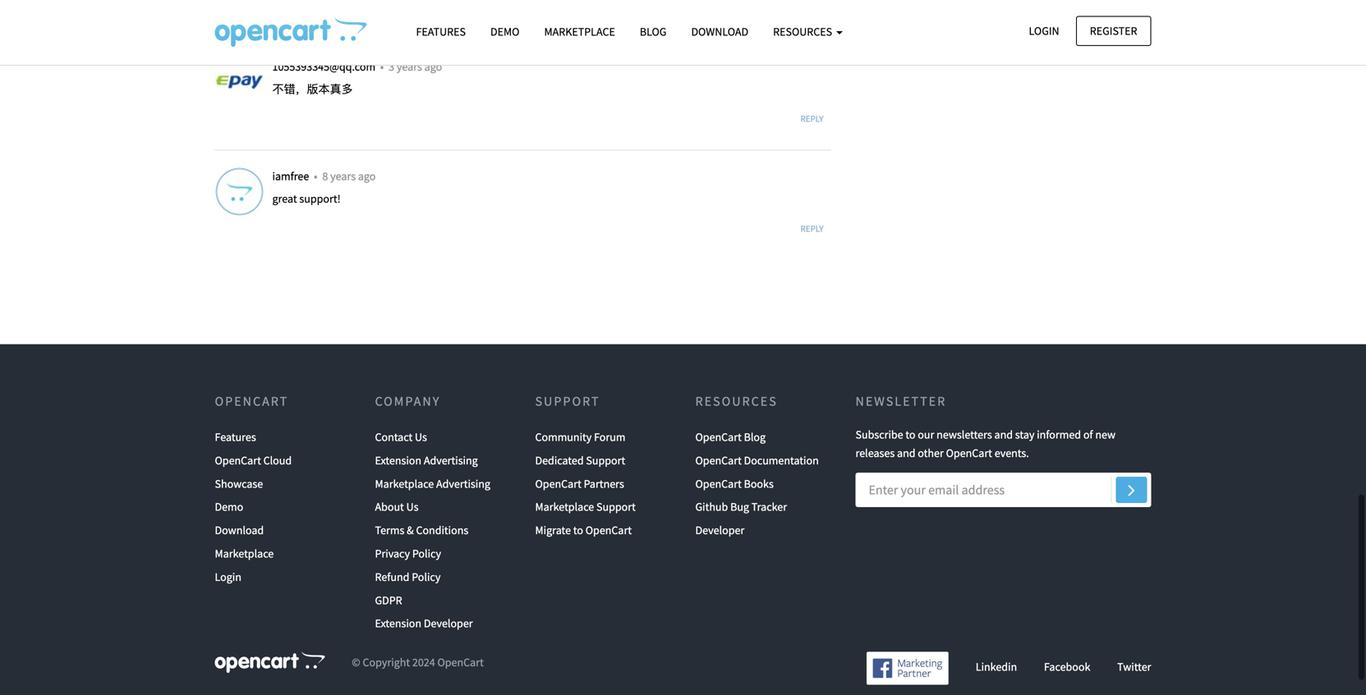 Task type: describe. For each thing, give the bounding box(es) containing it.
showcase
[[215, 477, 263, 491]]

informed
[[1037, 428, 1081, 442]]

bug
[[730, 500, 749, 515]]

terms
[[375, 523, 404, 538]]

releases
[[856, 446, 895, 461]]

facebook
[[1044, 660, 1090, 675]]

opencart books
[[695, 477, 774, 491]]

github bug tracker
[[695, 500, 787, 515]]

refund
[[375, 570, 409, 585]]

angle right image
[[1128, 480, 1135, 500]]

to for migrate
[[573, 523, 583, 538]]

developer link
[[695, 519, 744, 543]]

contact
[[375, 430, 413, 445]]

opencart blog
[[695, 430, 766, 445]]

0 horizontal spatial and
[[897, 446, 915, 461]]

facebook link
[[1044, 660, 1090, 675]]

download link for blog
[[679, 17, 761, 46]]

opencart for opencart blog
[[695, 430, 742, 445]]

community
[[535, 430, 592, 445]]

0 vertical spatial demo link
[[478, 17, 532, 46]]

不错，版本真多
[[272, 82, 353, 96]]

migrate to opencart
[[535, 523, 632, 538]]

twitter link
[[1117, 660, 1151, 675]]

0 vertical spatial support
[[535, 393, 600, 410]]

stay
[[1015, 428, 1035, 442]]

extension developer link
[[375, 613, 473, 636]]

events.
[[995, 446, 1029, 461]]

register link
[[1076, 16, 1151, 46]]

about us
[[375, 500, 418, 515]]

years for 8
[[330, 169, 356, 184]]

demo for bottom demo link
[[215, 500, 243, 515]]

marketplace up about us at the bottom
[[375, 477, 434, 491]]

migrate
[[535, 523, 571, 538]]

0 horizontal spatial blog
[[640, 24, 667, 39]]

marketplace left blog link
[[544, 24, 615, 39]]

opencart partners link
[[535, 473, 624, 496]]

dedicated
[[535, 453, 584, 468]]

facebook marketing partner image
[[867, 652, 949, 685]]

1055393345@qq.com
[[272, 59, 378, 74]]

marketplace advertising
[[375, 477, 490, 491]]

blog link
[[627, 17, 679, 46]]

refund policy link
[[375, 566, 441, 589]]

resources link
[[761, 17, 855, 46]]

opencart partners
[[535, 477, 624, 491]]

download for blog
[[691, 24, 748, 39]]

opencart inside subscribe to our newsletters and stay informed of new releases and other opencart events.
[[946, 446, 992, 461]]

contact us link
[[375, 426, 427, 449]]

2024
[[412, 655, 435, 670]]

iamfree image
[[215, 167, 264, 217]]

8 years ago
[[322, 169, 376, 184]]

0 horizontal spatial marketplace link
[[215, 543, 274, 566]]

Enter your email address text field
[[856, 473, 1151, 508]]

showcase link
[[215, 473, 263, 496]]

gdpr link
[[375, 589, 402, 613]]

privacy policy link
[[375, 543, 441, 566]]

opencart for opencart documentation
[[695, 453, 742, 468]]

contact us
[[375, 430, 427, 445]]

about us link
[[375, 496, 418, 519]]

marketplace down showcase link
[[215, 547, 274, 561]]

1 horizontal spatial login link
[[1015, 16, 1073, 46]]

community forum link
[[535, 426, 625, 449]]

forum
[[594, 430, 625, 445]]

opencart for opencart
[[215, 393, 289, 410]]

&
[[407, 523, 414, 538]]

linkedin
[[976, 660, 1017, 675]]

opencart cloud link
[[215, 449, 292, 473]]

other
[[918, 446, 944, 461]]

3 years ago
[[389, 59, 442, 74]]

twitter
[[1117, 660, 1151, 675]]

opencart for opencart books
[[695, 477, 742, 491]]

ago for 3 years ago
[[424, 59, 442, 74]]

marketplace support
[[535, 500, 636, 515]]

our
[[918, 428, 934, 442]]

1 vertical spatial developer
[[424, 617, 473, 631]]

gdpr
[[375, 593, 402, 608]]

opencart right 2024
[[437, 655, 484, 670]]

reply for 3 years ago
[[800, 113, 823, 125]]

new
[[1095, 428, 1116, 442]]

marketplace inside "link"
[[535, 500, 594, 515]]

refund policy
[[375, 570, 441, 585]]

marketplace support link
[[535, 496, 636, 519]]

privacy
[[375, 547, 410, 561]]

opencart - payvision payment integration(1.5.x , 2.x & 3.x) image
[[215, 17, 367, 47]]

github bug tracker link
[[695, 496, 787, 519]]

download link for demo
[[215, 519, 264, 543]]



Task type: vqa. For each thing, say whether or not it's contained in the screenshot.
Demo's Download
yes



Task type: locate. For each thing, give the bounding box(es) containing it.
1 vertical spatial features
[[215, 430, 256, 445]]

blog
[[640, 24, 667, 39], [744, 430, 766, 445]]

community forum
[[535, 430, 625, 445]]

register
[[1090, 23, 1137, 38]]

1 vertical spatial blog
[[744, 430, 766, 445]]

1 horizontal spatial developer
[[695, 523, 744, 538]]

conditions
[[416, 523, 468, 538]]

advertising
[[424, 453, 478, 468], [436, 477, 490, 491]]

1 horizontal spatial features
[[416, 24, 466, 39]]

features link up 3 years ago
[[404, 17, 478, 46]]

extension down the "gdpr" link
[[375, 617, 421, 631]]

opencart blog link
[[695, 426, 766, 449]]

1 horizontal spatial marketplace link
[[532, 17, 627, 46]]

0 vertical spatial resources
[[773, 24, 835, 39]]

documentation
[[744, 453, 819, 468]]

1 horizontal spatial to
[[906, 428, 915, 442]]

advertising down extension advertising link
[[436, 477, 490, 491]]

0 vertical spatial years
[[397, 59, 422, 74]]

0 horizontal spatial developer
[[424, 617, 473, 631]]

years right 3
[[397, 59, 422, 74]]

2 reply button from the top
[[793, 220, 831, 237]]

support for dedicated
[[586, 453, 625, 468]]

of
[[1083, 428, 1093, 442]]

extension for extension advertising
[[375, 453, 421, 468]]

advertising up marketplace advertising on the bottom
[[424, 453, 478, 468]]

download right blog link
[[691, 24, 748, 39]]

newsletters
[[937, 428, 992, 442]]

features link
[[404, 17, 478, 46], [215, 426, 256, 449]]

1 vertical spatial extension
[[375, 617, 421, 631]]

©
[[352, 655, 360, 670]]

features for demo
[[416, 24, 466, 39]]

1 vertical spatial and
[[897, 446, 915, 461]]

dedicated support link
[[535, 449, 625, 473]]

reply button for 3 years ago
[[793, 111, 831, 127]]

1 horizontal spatial features link
[[404, 17, 478, 46]]

features up opencart cloud
[[215, 430, 256, 445]]

subscribe
[[856, 428, 903, 442]]

policy for privacy policy
[[412, 547, 441, 561]]

0 vertical spatial and
[[994, 428, 1013, 442]]

0 horizontal spatial demo link
[[215, 496, 243, 519]]

years for 3
[[397, 59, 422, 74]]

opencart for opencart cloud
[[215, 453, 261, 468]]

and
[[994, 428, 1013, 442], [897, 446, 915, 461]]

and left other
[[897, 446, 915, 461]]

support for marketplace
[[596, 500, 636, 515]]

policy down terms & conditions link
[[412, 547, 441, 561]]

opencart inside opencart books link
[[695, 477, 742, 491]]

copyright
[[363, 655, 410, 670]]

ago
[[424, 59, 442, 74], [358, 169, 376, 184]]

advertising for marketplace advertising
[[436, 477, 490, 491]]

advertising for extension advertising
[[424, 453, 478, 468]]

0 vertical spatial us
[[415, 430, 427, 445]]

1 policy from the top
[[412, 547, 441, 561]]

us for contact us
[[415, 430, 427, 445]]

opencart down opencart blog link
[[695, 453, 742, 468]]

resources
[[773, 24, 835, 39], [695, 393, 778, 410]]

login for the rightmost login link
[[1029, 23, 1059, 38]]

great
[[272, 191, 297, 206]]

privacy policy
[[375, 547, 441, 561]]

1 vertical spatial marketplace link
[[215, 543, 274, 566]]

marketplace up migrate
[[535, 500, 594, 515]]

0 vertical spatial advertising
[[424, 453, 478, 468]]

reply
[[800, 113, 823, 125], [800, 223, 823, 234]]

opencart image
[[215, 652, 325, 674]]

features link for opencart cloud
[[215, 426, 256, 449]]

2 vertical spatial support
[[596, 500, 636, 515]]

dedicated support
[[535, 453, 625, 468]]

ago right 3
[[424, 59, 442, 74]]

opencart down marketplace support "link"
[[585, 523, 632, 538]]

1 vertical spatial reply button
[[793, 220, 831, 237]]

0 horizontal spatial download link
[[215, 519, 264, 543]]

support!
[[299, 191, 341, 206]]

3
[[389, 59, 394, 74]]

reply for 8 years ago
[[800, 223, 823, 234]]

about
[[375, 500, 404, 515]]

0 vertical spatial features link
[[404, 17, 478, 46]]

support up community
[[535, 393, 600, 410]]

features
[[416, 24, 466, 39], [215, 430, 256, 445]]

0 vertical spatial download
[[691, 24, 748, 39]]

support down partners
[[596, 500, 636, 515]]

0 vertical spatial download link
[[679, 17, 761, 46]]

demo for demo link to the top
[[490, 24, 520, 39]]

to left our
[[906, 428, 915, 442]]

us up extension advertising
[[415, 430, 427, 445]]

opencart up github
[[695, 477, 742, 491]]

1 horizontal spatial demo link
[[478, 17, 532, 46]]

developer up 2024
[[424, 617, 473, 631]]

extension down 'contact us' link
[[375, 453, 421, 468]]

0 vertical spatial extension
[[375, 453, 421, 468]]

marketplace link
[[532, 17, 627, 46], [215, 543, 274, 566]]

0 horizontal spatial features
[[215, 430, 256, 445]]

opencart documentation
[[695, 453, 819, 468]]

linkedin link
[[976, 660, 1017, 675]]

features for opencart cloud
[[215, 430, 256, 445]]

1 vertical spatial download link
[[215, 519, 264, 543]]

2 reply from the top
[[800, 223, 823, 234]]

1 horizontal spatial demo
[[490, 24, 520, 39]]

1 vertical spatial demo
[[215, 500, 243, 515]]

and up events.
[[994, 428, 1013, 442]]

ago for 8 years ago
[[358, 169, 376, 184]]

1 vertical spatial reply
[[800, 223, 823, 234]]

0 vertical spatial reply button
[[793, 111, 831, 127]]

download for demo
[[215, 523, 264, 538]]

0 horizontal spatial years
[[330, 169, 356, 184]]

subscribe to our newsletters and stay informed of new releases and other opencart events.
[[856, 428, 1116, 461]]

1 horizontal spatial blog
[[744, 430, 766, 445]]

opencart inside 'opencart documentation' "link"
[[695, 453, 742, 468]]

policy down the privacy policy link
[[412, 570, 441, 585]]

0 vertical spatial features
[[416, 24, 466, 39]]

1 horizontal spatial download
[[691, 24, 748, 39]]

1055393345@qq.com image
[[215, 58, 264, 107]]

features link for demo
[[404, 17, 478, 46]]

years right 8
[[330, 169, 356, 184]]

2 extension from the top
[[375, 617, 421, 631]]

cloud
[[263, 453, 292, 468]]

1 vertical spatial years
[[330, 169, 356, 184]]

github
[[695, 500, 728, 515]]

0 vertical spatial to
[[906, 428, 915, 442]]

1 reply button from the top
[[793, 111, 831, 127]]

1 horizontal spatial and
[[994, 428, 1013, 442]]

opencart
[[215, 393, 289, 410], [695, 430, 742, 445], [946, 446, 992, 461], [215, 453, 261, 468], [695, 453, 742, 468], [535, 477, 581, 491], [695, 477, 742, 491], [585, 523, 632, 538], [437, 655, 484, 670]]

1 reply from the top
[[800, 113, 823, 125]]

opencart inside migrate to opencart link
[[585, 523, 632, 538]]

0 vertical spatial demo
[[490, 24, 520, 39]]

ago right 8
[[358, 169, 376, 184]]

1 vertical spatial download
[[215, 523, 264, 538]]

login
[[1029, 23, 1059, 38], [215, 570, 241, 585]]

opencart cloud
[[215, 453, 292, 468]]

policy for refund policy
[[412, 570, 441, 585]]

1 vertical spatial advertising
[[436, 477, 490, 491]]

1 vertical spatial login link
[[215, 566, 241, 589]]

extension for extension developer
[[375, 617, 421, 631]]

great support!
[[272, 191, 341, 206]]

1 vertical spatial resources
[[695, 393, 778, 410]]

extension
[[375, 453, 421, 468], [375, 617, 421, 631]]

opencart up showcase
[[215, 453, 261, 468]]

opencart inside opencart blog link
[[695, 430, 742, 445]]

developer down github
[[695, 523, 744, 538]]

extension advertising link
[[375, 449, 478, 473]]

0 horizontal spatial features link
[[215, 426, 256, 449]]

download down showcase link
[[215, 523, 264, 538]]

0 horizontal spatial download
[[215, 523, 264, 538]]

1 vertical spatial demo link
[[215, 496, 243, 519]]

migrate to opencart link
[[535, 519, 632, 543]]

1 horizontal spatial download link
[[679, 17, 761, 46]]

0 vertical spatial developer
[[695, 523, 744, 538]]

1 vertical spatial login
[[215, 570, 241, 585]]

opencart up the opencart documentation
[[695, 430, 742, 445]]

© copyright 2024 opencart
[[352, 655, 484, 670]]

demo link
[[478, 17, 532, 46], [215, 496, 243, 519]]

to inside subscribe to our newsletters and stay informed of new releases and other opencart events.
[[906, 428, 915, 442]]

1 extension from the top
[[375, 453, 421, 468]]

1 vertical spatial support
[[586, 453, 625, 468]]

0 vertical spatial login
[[1029, 23, 1059, 38]]

newsletter
[[856, 393, 946, 410]]

0 vertical spatial policy
[[412, 547, 441, 561]]

opencart down dedicated
[[535, 477, 581, 491]]

terms & conditions
[[375, 523, 468, 538]]

1 vertical spatial policy
[[412, 570, 441, 585]]

1 vertical spatial features link
[[215, 426, 256, 449]]

1 vertical spatial ago
[[358, 169, 376, 184]]

1 vertical spatial to
[[573, 523, 583, 538]]

1 horizontal spatial years
[[397, 59, 422, 74]]

0 horizontal spatial login
[[215, 570, 241, 585]]

1 horizontal spatial ago
[[424, 59, 442, 74]]

1 vertical spatial us
[[406, 500, 418, 515]]

support up partners
[[586, 453, 625, 468]]

opencart books link
[[695, 473, 774, 496]]

company
[[375, 393, 441, 410]]

2 policy from the top
[[412, 570, 441, 585]]

0 horizontal spatial login link
[[215, 566, 241, 589]]

demo
[[490, 24, 520, 39], [215, 500, 243, 515]]

extension developer
[[375, 617, 473, 631]]

reply button for 8 years ago
[[793, 220, 831, 237]]

support inside "link"
[[596, 500, 636, 515]]

0 horizontal spatial demo
[[215, 500, 243, 515]]

0 vertical spatial reply
[[800, 113, 823, 125]]

opencart inside opencart cloud link
[[215, 453, 261, 468]]

login for leftmost login link
[[215, 570, 241, 585]]

reply button
[[793, 111, 831, 127], [793, 220, 831, 237]]

opencart documentation link
[[695, 449, 819, 473]]

support
[[535, 393, 600, 410], [586, 453, 625, 468], [596, 500, 636, 515]]

developer
[[695, 523, 744, 538], [424, 617, 473, 631]]

opencart down newsletters
[[946, 446, 992, 461]]

years
[[397, 59, 422, 74], [330, 169, 356, 184]]

0 vertical spatial login link
[[1015, 16, 1073, 46]]

marketplace
[[544, 24, 615, 39], [375, 477, 434, 491], [535, 500, 594, 515], [215, 547, 274, 561]]

us for about us
[[406, 500, 418, 515]]

terms & conditions link
[[375, 519, 468, 543]]

features up 3 years ago
[[416, 24, 466, 39]]

partners
[[584, 477, 624, 491]]

tracker
[[751, 500, 787, 515]]

opencart inside opencart partners link
[[535, 477, 581, 491]]

extension advertising
[[375, 453, 478, 468]]

books
[[744, 477, 774, 491]]

0 vertical spatial ago
[[424, 59, 442, 74]]

to down marketplace support "link"
[[573, 523, 583, 538]]

us right about
[[406, 500, 418, 515]]

1 horizontal spatial login
[[1029, 23, 1059, 38]]

0 horizontal spatial to
[[573, 523, 583, 538]]

to for subscribe
[[906, 428, 915, 442]]

0 vertical spatial marketplace link
[[532, 17, 627, 46]]

to
[[906, 428, 915, 442], [573, 523, 583, 538]]

0 vertical spatial blog
[[640, 24, 667, 39]]

0 horizontal spatial ago
[[358, 169, 376, 184]]

iamfree
[[272, 169, 311, 184]]

opencart for opencart partners
[[535, 477, 581, 491]]

features link up opencart cloud
[[215, 426, 256, 449]]

policy
[[412, 547, 441, 561], [412, 570, 441, 585]]

8
[[322, 169, 328, 184]]

marketplace advertising link
[[375, 473, 490, 496]]

opencart up opencart cloud
[[215, 393, 289, 410]]



